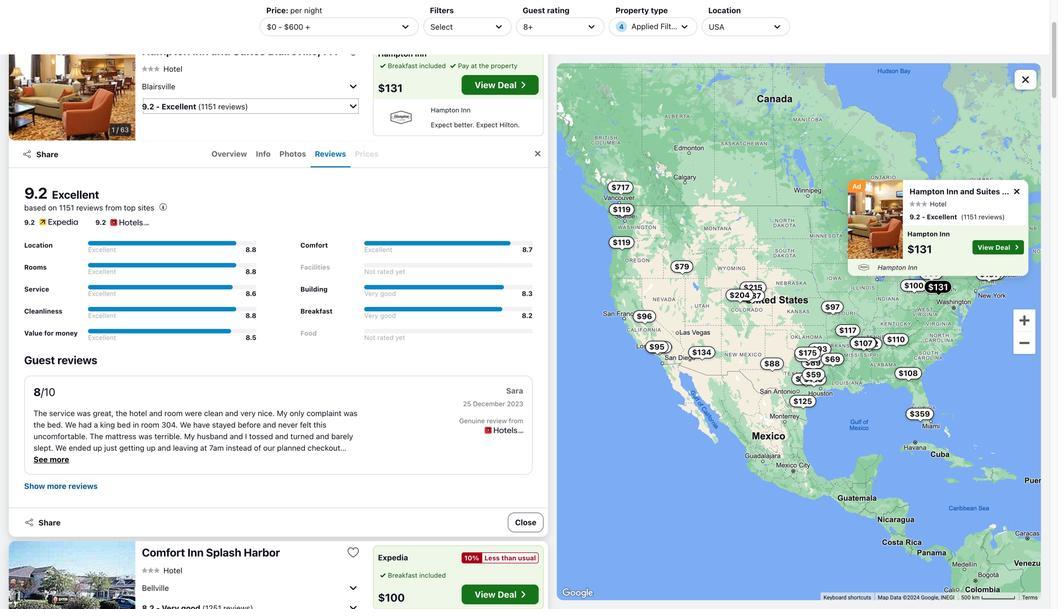 Task type: describe. For each thing, give the bounding box(es) containing it.
based
[[24, 203, 46, 212]]

blairsville
[[142, 82, 175, 91]]

8.8 for location
[[246, 246, 256, 254]]

usual
[[518, 555, 536, 562]]

0 horizontal spatial room
[[141, 421, 159, 430]]

0 vertical spatial (1151
[[198, 102, 216, 111]]

our
[[263, 444, 275, 453]]

$0
[[267, 22, 276, 31]]

$88 button
[[761, 358, 784, 370]]

0 vertical spatial share button
[[15, 144, 65, 164]]

loca
[[58, 467, 72, 476]]

photos
[[280, 149, 306, 158]]

excellent for service
[[88, 290, 116, 298]]

splash
[[206, 547, 241, 559]]

/
[[117, 126, 119, 134]]

was up had
[[77, 409, 91, 418]]

more for show
[[47, 482, 67, 491]]

25
[[463, 400, 471, 408]]

1 horizontal spatial reviews)
[[979, 213, 1005, 221]]

$204
[[730, 291, 750, 300]]

$96 button
[[633, 311, 656, 323]]

great,
[[93, 409, 114, 418]]

guest for guest rating
[[523, 6, 545, 15]]

10% less than usual
[[464, 555, 536, 562]]

1 vertical spatial $100
[[378, 592, 405, 605]]

very good for breakfast
[[364, 312, 396, 320]]

1 horizontal spatial stayed
[[338, 455, 362, 465]]

1 vertical spatial view
[[978, 244, 994, 251]]

never
[[278, 421, 298, 430]]

0 vertical spatial the
[[34, 409, 47, 418]]

$187
[[743, 291, 761, 300]]

$134 button
[[688, 347, 715, 359]]

deal for $131
[[498, 80, 517, 90]]

$90
[[924, 269, 939, 278]]

overview button
[[207, 141, 252, 168]]

at inside button
[[471, 62, 477, 70]]

0 vertical spatial $131
[[378, 81, 403, 94]]

we up the it
[[55, 444, 67, 453]]

prices
[[355, 149, 379, 158]]

1 vertical spatial $131
[[907, 243, 932, 256]]

we left had
[[65, 421, 76, 430]]

blairsville, inside button
[[268, 44, 321, 57]]

and right 'clean'
[[225, 409, 238, 418]]

money
[[55, 330, 78, 337]]

0 vertical spatial breakfast
[[388, 62, 418, 70]]

hampton inn and suites blairsville, pa, (blairsville, usa) image
[[9, 40, 135, 141]]

$100 button
[[901, 280, 928, 292]]

1 vertical spatial filters
[[661, 22, 682, 31]]

0 horizontal spatial $126 button
[[800, 374, 827, 386]]

not rated yet for facilities
[[364, 268, 405, 276]]

better.
[[454, 121, 475, 129]]

$149
[[982, 269, 1001, 278]]

property
[[616, 6, 649, 15]]

facilities
[[300, 264, 330, 271]]

close image
[[1012, 187, 1022, 197]]

getting
[[119, 444, 144, 453]]

8.2
[[522, 312, 533, 320]]

deal for $100
[[498, 590, 517, 600]]

8.3
[[522, 290, 533, 298]]

and inside button
[[211, 44, 230, 57]]

hampton inn image
[[852, 264, 876, 272]]

0 vertical spatial $126 button
[[850, 337, 877, 349]]

tossed
[[249, 432, 273, 441]]

1 vertical spatial view deal
[[978, 244, 1010, 251]]

bed
[[117, 421, 131, 430]]

1 horizontal spatial from
[[509, 417, 523, 425]]

4
[[619, 23, 624, 31]]

breakfast included for 2nd breakfast included button from the top of the page
[[388, 572, 446, 580]]

$88
[[764, 360, 780, 369]]

1 vertical spatial location
[[24, 242, 53, 249]]

2 vertical spatial the
[[34, 421, 45, 430]]

2 up from the left
[[147, 444, 156, 453]]

rated for facilities
[[377, 268, 394, 276]]

$268
[[799, 352, 819, 361]]

2 vertical spatial breakfast
[[388, 572, 418, 580]]

$59
[[806, 370, 821, 379]]

view for $131
[[475, 80, 496, 90]]

than
[[502, 555, 516, 562]]

terms
[[1023, 595, 1038, 601]]

9.2 up based
[[24, 184, 48, 202]]

$131 inside $131 button
[[928, 282, 948, 292]]

2 horizontal spatial -
[[922, 213, 925, 221]]

1 vertical spatial breakfast
[[300, 308, 333, 315]]

1 horizontal spatial hotels.com image
[[485, 427, 523, 434]]

0 vertical spatial 9.2 - excellent (1151 reviews)
[[142, 102, 248, 111]]

8.7
[[522, 246, 533, 254]]

$493 button
[[792, 373, 820, 386]]

$134
[[692, 348, 712, 357]]

63
[[120, 126, 129, 134]]

guest rating
[[523, 6, 570, 15]]

$117
[[839, 326, 857, 335]]

2 breakfast included button from the top
[[378, 571, 446, 581]]

1 horizontal spatial suites
[[976, 187, 1000, 196]]

0 horizontal spatial $126
[[804, 375, 823, 384]]

2 vertical spatial at
[[34, 467, 40, 476]]

1 horizontal spatial location
[[709, 6, 741, 15]]

1 vertical spatial hampton inn and suites blairsville, pa
[[910, 187, 1054, 196]]

ad
[[852, 183, 861, 190]]

1 horizontal spatial blairsville,
[[1002, 187, 1042, 196]]

9.2 down the based on 1151 reviews from top sites
[[95, 219, 106, 226]]

1 vertical spatial view deal button
[[973, 240, 1024, 255]]

hotel for comfort inn splash harbor
[[163, 566, 182, 576]]

0 vertical spatial very
[[240, 409, 256, 418]]

not for facilities
[[364, 268, 376, 276]]

very for breakfast
[[364, 312, 378, 320]]

excellent for value for money
[[88, 334, 116, 342]]

0 vertical spatial filters
[[430, 6, 454, 15]]

we down were
[[180, 421, 191, 430]]

0 vertical spatial have
[[193, 421, 210, 430]]

comfort for comfort
[[300, 242, 328, 249]]

the inside pay at the property button
[[479, 62, 489, 70]]

$112
[[651, 343, 668, 352]]

food
[[300, 330, 317, 337]]

$600
[[284, 22, 303, 31]]

close
[[515, 518, 537, 528]]

1 vertical spatial deal
[[996, 244, 1010, 251]]

reviews inside show more reviews button
[[68, 482, 98, 491]]

building
[[300, 286, 328, 293]]

0 horizontal spatial stayed
[[212, 421, 236, 430]]

less
[[485, 555, 500, 562]]

2 horizontal spatial i
[[287, 455, 289, 465]]

0 vertical spatial reviews
[[76, 203, 103, 212]]

8.8 for rooms
[[246, 268, 256, 276]]

reviews
[[315, 149, 346, 158]]

1 horizontal spatial -
[[279, 22, 282, 31]]

$119 for 2nd $119 button
[[613, 238, 631, 247]]

$119 for 2nd $119 button from the bottom
[[613, 205, 631, 214]]

share for the topmost share button
[[36, 150, 58, 159]]

december
[[473, 400, 505, 408]]

overview
[[212, 149, 247, 158]]

1 horizontal spatial uncomfortable.
[[99, 455, 153, 465]]

$89
[[805, 358, 821, 368]]

$100 inside the $100 button
[[904, 281, 924, 290]]

1 horizontal spatial room
[[164, 409, 183, 418]]

good for building
[[380, 290, 396, 298]]

harbor
[[244, 547, 280, 559]]

for
[[44, 330, 54, 337]]

1 vertical spatial this
[[43, 467, 55, 476]]

0 vertical spatial view deal button
[[462, 75, 539, 95]]

and down nice.
[[263, 421, 276, 430]]

sara
[[506, 387, 523, 396]]

booking sites searched: 325
[[443, 3, 547, 12]]

suites inside the hampton inn and suites blairsville, pa button
[[233, 44, 265, 57]]

1 vertical spatial have
[[320, 455, 336, 465]]

$359 button
[[906, 408, 934, 421]]

$215
[[744, 283, 763, 292]]

and down never
[[275, 432, 288, 441]]

9.2 down the blairsville at the left top of page
[[142, 102, 154, 111]]

not for food
[[364, 334, 376, 342]]

1 vertical spatial reviews
[[57, 354, 97, 367]]

keyboard shortcuts button
[[824, 594, 871, 602]]

husband
[[197, 432, 228, 441]]

just
[[104, 444, 117, 453]]

and right hotel at the bottom
[[149, 409, 162, 418]]

1 horizontal spatial i
[[245, 432, 247, 441]]

$268 button
[[795, 350, 823, 362]]

2 vertical spatial view deal button
[[462, 585, 539, 605]]

very good for building
[[364, 290, 396, 298]]

clean
[[204, 409, 223, 418]]

1 vertical spatial my
[[184, 432, 195, 441]]

1 included from the top
[[419, 62, 446, 70]]

$215 button
[[740, 282, 767, 294]]

$112 button
[[647, 342, 672, 354]]

was down in
[[139, 432, 152, 441]]

so
[[88, 455, 97, 465]]

not rated yet for food
[[364, 334, 405, 342]]

photos button
[[275, 141, 311, 168]]

0 horizontal spatial sites
[[138, 203, 154, 212]]

8
[[34, 386, 41, 399]]

per
[[290, 6, 302, 15]]

$717
[[612, 183, 630, 192]]

2 expect from the left
[[476, 121, 498, 129]]

price: per night
[[266, 6, 322, 15]]

$717 button
[[608, 181, 634, 194]]

1 horizontal spatial my
[[277, 409, 288, 418]]

blairsville button
[[142, 78, 360, 95]]

1
[[112, 126, 115, 134]]

excellent inside the 9.2 excellent
[[52, 188, 99, 201]]

1 vertical spatial the
[[90, 432, 103, 441]]

$125 for the rightmost $125 button
[[889, 252, 908, 261]]

0 horizontal spatial reviews)
[[218, 102, 248, 111]]

king
[[100, 421, 115, 430]]

$59 button
[[802, 369, 825, 381]]

$108 button
[[895, 368, 922, 380]]

keyboard
[[824, 595, 847, 601]]

1 horizontal spatial this
[[314, 421, 327, 430]]

info
[[256, 149, 271, 158]]

1 vertical spatial hotel
[[930, 200, 947, 208]]



Task type: locate. For each thing, give the bounding box(es) containing it.
1 / 63
[[112, 126, 129, 134]]

and left close icon
[[960, 187, 974, 196]]

google image
[[560, 587, 596, 601]]

0 horizontal spatial very
[[175, 455, 190, 465]]

0 horizontal spatial the
[[34, 421, 45, 430]]

3 8.8 from the top
[[246, 312, 256, 320]]

1 $119 button from the top
[[609, 204, 635, 216]]

1 horizontal spatial guest
[[523, 6, 545, 15]]

hilton.
[[500, 121, 520, 129]]

$107
[[854, 339, 873, 348]]

yet for facilities
[[396, 268, 405, 276]]

bed.
[[47, 421, 63, 430]]

bellville button
[[142, 580, 360, 597]]

1 vertical spatial 8.8
[[246, 268, 256, 276]]

0 horizontal spatial filters
[[430, 6, 454, 15]]

suites up 'blairsville' button on the left
[[233, 44, 265, 57]]

2 vertical spatial hotel button
[[142, 566, 182, 576]]

0 vertical spatial $125 button
[[885, 251, 912, 263]]

2 vertical spatial hotel
[[163, 566, 182, 576]]

my up never
[[277, 409, 288, 418]]

up up the 'so'
[[93, 444, 102, 453]]

uncomfortable. down bed. on the bottom left of the page
[[34, 432, 88, 441]]

1 horizontal spatial 9.2 - excellent (1151 reviews)
[[910, 213, 1005, 221]]

1 horizontal spatial $125 button
[[885, 251, 912, 263]]

breakfast
[[388, 62, 418, 70], [300, 308, 333, 315], [388, 572, 418, 580]]

not
[[364, 268, 376, 276], [364, 334, 376, 342]]

filters up "select"
[[430, 6, 454, 15]]

comfort inn splash harbor button
[[142, 546, 338, 560]]

km
[[972, 595, 980, 601]]

more for see
[[50, 455, 69, 465]]

0 vertical spatial the
[[479, 62, 489, 70]]

$131 button
[[924, 281, 952, 294]]

breakfast included down "select"
[[388, 62, 446, 70]]

1 not rated yet from the top
[[364, 268, 405, 276]]

$117 button
[[836, 325, 861, 337]]

1 horizontal spatial the
[[116, 409, 127, 418]]

0 horizontal spatial expect
[[431, 121, 452, 129]]

$97
[[825, 303, 840, 312]]

comfort inn splash harbor
[[142, 547, 280, 559]]

breakfast included button down expedia
[[378, 571, 446, 581]]

2 vertical spatial view deal
[[475, 590, 517, 600]]

1 vertical spatial stayed
[[338, 455, 362, 465]]

$125 for left $125 button
[[794, 397, 812, 406]]

hotel
[[129, 409, 147, 418]]

$126 down $89 button in the bottom of the page
[[804, 375, 823, 384]]

top
[[124, 203, 136, 212]]

not rated yet
[[364, 268, 405, 276], [364, 334, 405, 342]]

1 vertical spatial sites
[[138, 203, 154, 212]]

7am
[[209, 444, 224, 453]]

1 because from the left
[[34, 455, 64, 465]]

0 vertical spatial guest
[[523, 6, 545, 15]]

more inside button
[[50, 455, 69, 465]]

1 vertical spatial $126 button
[[800, 374, 827, 386]]

$0 - $600 +
[[267, 22, 310, 31]]

expect better. expect hilton.
[[431, 121, 520, 129]]

0 vertical spatial uncomfortable.
[[34, 432, 88, 441]]

expect left 'better.'
[[431, 121, 452, 129]]

0 horizontal spatial from
[[105, 203, 122, 212]]

rated for food
[[377, 334, 394, 342]]

expedia image
[[39, 217, 78, 228]]

this down the see more button
[[43, 467, 55, 476]]

0 horizontal spatial suites
[[233, 44, 265, 57]]

0 horizontal spatial hotels.com image
[[110, 217, 149, 228]]

$125 button
[[885, 251, 912, 263], [790, 396, 816, 408]]

2 $119 from the top
[[613, 238, 631, 247]]

service
[[49, 409, 75, 418]]

1 vertical spatial very
[[175, 455, 190, 465]]

view deal down less
[[475, 590, 517, 600]]

breakfast included button down "select"
[[378, 61, 446, 71]]

1 vertical spatial blairsville,
[[1002, 187, 1042, 196]]

2 9.2 button from the left
[[95, 217, 149, 228]]

view deal button down 10% less than usual
[[462, 585, 539, 605]]

hotel for hampton inn and suites blairsville, pa
[[163, 64, 182, 73]]

and up checkout
[[316, 432, 329, 441]]

hampton inn inside button
[[878, 264, 918, 272]]

0 vertical spatial $125
[[889, 252, 908, 261]]

location
[[709, 6, 741, 15], [24, 242, 53, 249]]

tab list containing overview
[[65, 141, 525, 168]]

2 vertical spatial 8.8
[[246, 312, 256, 320]]

2 rated from the top
[[377, 334, 394, 342]]

select
[[431, 22, 453, 31]]

more inside button
[[47, 482, 67, 491]]

2 vertical spatial deal
[[498, 590, 517, 600]]

checkout
[[308, 444, 340, 453]]

1 vertical spatial $119
[[613, 238, 631, 247]]

have down checkout
[[320, 455, 336, 465]]

1 breakfast included from the top
[[388, 62, 446, 70]]

hampton inn and suites blairsville, pa inside button
[[142, 44, 337, 57]]

view down pay at the property button in the left of the page
[[475, 80, 496, 90]]

$175
[[799, 349, 817, 358]]

2 breakfast included from the top
[[388, 572, 446, 580]]

sites right booking
[[474, 3, 491, 12]]

9.2 right hampton inn and suites blairsville, pa image
[[910, 213, 920, 221]]

pa inside the hampton inn and suites blairsville, pa button
[[323, 44, 337, 57]]

$100 down expedia
[[378, 592, 405, 605]]

the left "property"
[[479, 62, 489, 70]]

2 $119 button from the top
[[609, 237, 635, 249]]

$126 down $117 button
[[854, 339, 873, 348]]

very for building
[[364, 290, 378, 298]]

1151
[[59, 203, 74, 212]]

0 horizontal spatial this
[[43, 467, 55, 476]]

i right like
[[287, 455, 289, 465]]

i down terrible.
[[155, 455, 157, 465]]

comfort up the facilities
[[300, 242, 328, 249]]

leaving
[[173, 444, 198, 453]]

2023
[[507, 400, 523, 408]]

9.2 button down top
[[95, 217, 149, 228]]

info button
[[252, 141, 275, 168]]

1 8.8 from the top
[[246, 246, 256, 254]]

1 horizontal spatial pa
[[1043, 187, 1054, 196]]

2 included from the top
[[419, 572, 446, 580]]

tab list
[[65, 141, 525, 168]]

comfort
[[300, 242, 328, 249], [142, 547, 185, 559]]

1 vertical spatial 9.2 - excellent (1151 reviews)
[[910, 213, 1005, 221]]

hampton inn image
[[378, 110, 424, 125]]

comfort inn splash harbor, (bellville, usa) image
[[9, 542, 135, 610]]

searched:
[[493, 3, 528, 12]]

0 vertical spatial $126
[[854, 339, 873, 348]]

0 horizontal spatial i
[[155, 455, 157, 465]]

1 not from the top
[[364, 268, 376, 276]]

because down the of
[[241, 455, 271, 465]]

from down 2023
[[509, 417, 523, 425]]

©2024
[[903, 595, 920, 601]]

because down slept.
[[34, 455, 64, 465]]

1 vertical spatial breakfast included button
[[378, 571, 446, 581]]

deal
[[498, 80, 517, 90], [996, 244, 1010, 251], [498, 590, 517, 600]]

8 /10
[[34, 386, 55, 399]]

2 not rated yet from the top
[[364, 334, 405, 342]]

0 vertical spatial $119 button
[[609, 204, 635, 216]]

500 km
[[961, 595, 981, 601]]

0 vertical spatial reviews)
[[218, 102, 248, 111]]

0 horizontal spatial pa
[[323, 44, 337, 57]]

very up "before"
[[240, 409, 256, 418]]

expect left hilton.
[[476, 121, 498, 129]]

8.8 for cleanliness
[[246, 312, 256, 320]]

suites left close icon
[[976, 187, 1000, 196]]

hampton inn and suites blairsville, pa image
[[848, 180, 903, 259]]

disappointed
[[192, 455, 238, 465]]

$110 button
[[883, 334, 909, 346]]

from
[[105, 203, 122, 212], [509, 417, 523, 425]]

1 expect from the left
[[431, 121, 452, 129]]

1 vertical spatial good
[[380, 312, 396, 320]]

share for bottommost share button
[[39, 519, 61, 528]]

1 yet from the top
[[396, 268, 405, 276]]

1 horizontal spatial expect
[[476, 121, 498, 129]]

0 horizontal spatial uncomfortable.
[[34, 432, 88, 441]]

0 vertical spatial very
[[364, 290, 378, 298]]

2 yet from the top
[[396, 334, 405, 342]]

0 horizontal spatial $125 button
[[790, 396, 816, 408]]

comfort for comfort inn splash harbor
[[142, 547, 185, 559]]

$122 button
[[856, 338, 883, 350]]

1 horizontal spatial hampton inn and suites blairsville, pa
[[910, 187, 1054, 196]]

view deal for $131
[[475, 80, 517, 90]]

excellent for location
[[88, 246, 116, 254]]

1 $119 from the top
[[613, 205, 631, 214]]

deal up $149
[[996, 244, 1010, 251]]

prices button
[[351, 141, 383, 168]]

view deal down the pay at the property
[[475, 80, 517, 90]]

8.8
[[246, 246, 256, 254], [246, 268, 256, 276], [246, 312, 256, 320]]

$97 button
[[822, 301, 844, 313]]

1 up from the left
[[93, 444, 102, 453]]

$125 up the $100 button
[[889, 252, 908, 261]]

the up bed
[[116, 409, 127, 418]]

1 vertical spatial from
[[509, 417, 523, 425]]

1 horizontal spatial comfort
[[300, 242, 328, 249]]

the up bed. on the bottom left of the page
[[34, 409, 47, 418]]

property
[[491, 62, 518, 70]]

hampton inn and suites blairsville, pa button
[[142, 44, 338, 58]]

1 good from the top
[[380, 290, 396, 298]]

0 horizontal spatial -
[[156, 102, 160, 111]]

0 vertical spatial not
[[364, 268, 376, 276]]

1 vertical spatial suites
[[976, 187, 1000, 196]]

excellent for comfort
[[364, 246, 392, 254]]

2 very good from the top
[[364, 312, 396, 320]]

$187 button
[[739, 290, 765, 302]]

type
[[651, 6, 668, 15]]

stayed down 'clean'
[[212, 421, 236, 430]]

2 vertical spatial view
[[475, 590, 496, 600]]

$126 button down $117 button
[[850, 337, 877, 349]]

$119
[[613, 205, 631, 214], [613, 238, 631, 247]]

hotels.com image
[[110, 217, 149, 228], [485, 427, 523, 434]]

9.2
[[142, 102, 154, 111], [24, 184, 48, 202], [910, 213, 920, 221], [24, 219, 35, 226], [95, 219, 106, 226]]

comfort up bellville
[[142, 547, 185, 559]]

1 vertical spatial uncomfortable.
[[99, 455, 153, 465]]

9.2 button down on
[[24, 217, 78, 228]]

$131 up hampton inn image
[[378, 81, 403, 94]]

2 good from the top
[[380, 312, 396, 320]]

guest reviews
[[24, 354, 97, 367]]

was right the it
[[72, 455, 86, 465]]

show more reviews
[[24, 482, 98, 491]]

hampton
[[142, 44, 190, 57], [378, 49, 413, 58], [431, 106, 459, 114], [910, 187, 945, 196], [907, 230, 938, 238], [878, 264, 906, 272]]

1 horizontal spatial $100
[[904, 281, 924, 290]]

my up the leaving
[[184, 432, 195, 441]]

location up rooms
[[24, 242, 53, 249]]

1 vertical spatial $126
[[804, 375, 823, 384]]

room up the 304.
[[164, 409, 183, 418]]

view down less
[[475, 590, 496, 600]]

hotels.com image down top
[[110, 217, 149, 228]]

0 vertical spatial share
[[36, 150, 58, 159]]

$119 button
[[609, 204, 635, 216], [609, 237, 635, 249]]

have down were
[[193, 421, 210, 430]]

$493
[[796, 375, 816, 384]]

1 vertical spatial room
[[141, 421, 159, 430]]

1 horizontal spatial $126
[[854, 339, 873, 348]]

and up instead
[[230, 432, 243, 441]]

0 horizontal spatial hampton inn and suites blairsville, pa
[[142, 44, 337, 57]]

1 vertical spatial very
[[364, 312, 378, 320]]

9.2 - excellent (1151 reviews) down the blairsville at the left top of page
[[142, 102, 248, 111]]

(1151
[[198, 102, 216, 111], [961, 213, 977, 221]]

9.2 down based
[[24, 219, 35, 226]]

view up $149
[[978, 244, 994, 251]]

guest for guest reviews
[[24, 354, 55, 367]]

2 because from the left
[[241, 455, 271, 465]]

0 vertical spatial rated
[[377, 268, 394, 276]]

were
[[185, 409, 202, 418]]

0 vertical spatial comfort
[[300, 242, 328, 249]]

only
[[290, 409, 305, 418]]

more up the loca
[[50, 455, 69, 465]]

view deal button up $149
[[973, 240, 1024, 255]]

- right $0
[[279, 22, 282, 31]]

like
[[273, 455, 285, 465]]

1 rated from the top
[[377, 268, 394, 276]]

and down terrible.
[[158, 444, 171, 453]]

inn
[[192, 44, 209, 57], [415, 49, 427, 58], [461, 106, 471, 114], [947, 187, 958, 196], [940, 230, 950, 238], [908, 264, 918, 272], [188, 547, 204, 559]]

view for $100
[[475, 590, 496, 600]]

deal down "property"
[[498, 80, 517, 90]]

1 vertical spatial the
[[116, 409, 127, 418]]

map
[[878, 595, 889, 601]]

share down show more reviews button
[[39, 519, 61, 528]]

0 horizontal spatial because
[[34, 455, 64, 465]]

1 vertical spatial $125 button
[[790, 396, 816, 408]]

0 horizontal spatial guest
[[24, 354, 55, 367]]

$131 down $90 button
[[928, 282, 948, 292]]

0 vertical spatial deal
[[498, 80, 517, 90]]

view deal button down "property"
[[462, 75, 539, 95]]

-
[[279, 22, 282, 31], [156, 102, 160, 111], [922, 213, 925, 221]]

hotel button for hampton inn and suites blairsville, pa
[[142, 64, 182, 74]]

0 horizontal spatial $100
[[378, 592, 405, 605]]

0 horizontal spatial up
[[93, 444, 102, 453]]

0 vertical spatial sites
[[474, 3, 491, 12]]

1 vertical spatial hotel button
[[910, 200, 947, 208]]

guest down value
[[24, 354, 55, 367]]

on
[[48, 203, 57, 212]]

$79 button
[[671, 261, 693, 273]]

yet for food
[[396, 334, 405, 342]]

at down see
[[34, 467, 40, 476]]

share
[[36, 150, 58, 159], [39, 519, 61, 528]]

excellent for rooms
[[88, 268, 116, 276]]

1 vertical spatial share button
[[18, 513, 67, 533]]

breakfast included for 2nd breakfast included button from the bottom of the page
[[388, 62, 446, 70]]

was down terrible.
[[159, 455, 173, 465]]

uncomfortable. down getting
[[99, 455, 153, 465]]

hotel button for comfort inn splash harbor
[[142, 566, 182, 576]]

1 vertical spatial at
[[200, 444, 207, 453]]

0 vertical spatial hampton inn and suites blairsville, pa
[[142, 44, 337, 57]]

felt
[[300, 421, 312, 430]]

this down complaint
[[314, 421, 327, 430]]

cleanliness
[[24, 308, 62, 315]]

breakfast up hampton inn image
[[388, 62, 418, 70]]

9.2 - excellent (1151 reviews) up hampton inn button
[[910, 213, 1005, 221]]

1 horizontal spatial at
[[200, 444, 207, 453]]

0 horizontal spatial location
[[24, 242, 53, 249]]

$95 button
[[646, 341, 669, 353]]

shortcuts
[[848, 595, 871, 601]]

0 vertical spatial good
[[380, 290, 396, 298]]

1 breakfast included button from the top
[[378, 61, 446, 71]]

and up 'blairsville' button on the left
[[211, 44, 230, 57]]

up right getting
[[147, 444, 156, 453]]

0 vertical spatial at
[[471, 62, 477, 70]]

0 vertical spatial hotel
[[163, 64, 182, 73]]

comfort inside button
[[142, 547, 185, 559]]

at left '7am'
[[200, 444, 207, 453]]

9.2 button
[[24, 217, 78, 228], [95, 217, 149, 228]]

0 vertical spatial not rated yet
[[364, 268, 405, 276]]

$125 button up the $100 button
[[885, 251, 912, 263]]

deal down than
[[498, 590, 517, 600]]

before
[[238, 421, 261, 430]]

1 horizontal spatial because
[[241, 455, 271, 465]]

from left top
[[105, 203, 122, 212]]

more down the loca
[[47, 482, 67, 491]]

1 vertical spatial (1151
[[961, 213, 977, 221]]

location up usa
[[709, 6, 741, 15]]

0 horizontal spatial have
[[193, 421, 210, 430]]

8.5
[[246, 334, 256, 342]]

show more reviews button
[[24, 481, 98, 493]]

1 horizontal spatial (1151
[[961, 213, 977, 221]]

1 vertical spatial -
[[156, 102, 160, 111]]

terrible.
[[154, 432, 182, 441]]

very down the leaving
[[175, 455, 190, 465]]

8.6
[[246, 290, 256, 298]]

+
[[305, 22, 310, 31]]

inegi
[[941, 595, 955, 601]]

breakfast down building
[[300, 308, 333, 315]]

guest up '8+'
[[523, 6, 545, 15]]

2 not from the top
[[364, 334, 376, 342]]

view deal button
[[462, 75, 539, 95], [973, 240, 1024, 255], [462, 585, 539, 605]]

1 very from the top
[[364, 290, 378, 298]]

good for breakfast
[[380, 312, 396, 320]]

applied
[[632, 22, 659, 31]]

reviews down the loca
[[68, 482, 98, 491]]

1 very good from the top
[[364, 290, 396, 298]]

rating
[[547, 6, 570, 15]]

the down a
[[90, 432, 103, 441]]

1 9.2 button from the left
[[24, 217, 78, 228]]

1 vertical spatial not
[[364, 334, 376, 342]]

2 very from the top
[[364, 312, 378, 320]]

and
[[211, 44, 230, 57], [960, 187, 974, 196], [149, 409, 162, 418], [225, 409, 238, 418], [263, 421, 276, 430], [230, 432, 243, 441], [275, 432, 288, 441], [316, 432, 329, 441], [158, 444, 171, 453]]

share up the 9.2 excellent
[[36, 150, 58, 159]]

the left bed. on the bottom left of the page
[[34, 421, 45, 430]]

$108
[[899, 369, 918, 378]]

view deal for $100
[[475, 590, 517, 600]]

1 horizontal spatial filters
[[661, 22, 682, 31]]

view deal up $149
[[978, 244, 1010, 251]]

1 vertical spatial pa
[[1043, 187, 1054, 196]]

1 vertical spatial hotels.com image
[[485, 427, 523, 434]]

$100 down $90 button
[[904, 281, 924, 290]]

was up barely
[[344, 409, 358, 418]]

2 8.8 from the top
[[246, 268, 256, 276]]

booking
[[443, 3, 472, 12]]

at
[[471, 62, 477, 70], [200, 444, 207, 453], [34, 467, 40, 476]]

$125 down $493 button
[[794, 397, 812, 406]]

map region
[[557, 63, 1041, 601]]

excellent for cleanliness
[[88, 312, 116, 320]]

$93 button
[[808, 343, 831, 356]]

room right in
[[141, 421, 159, 430]]

nice.
[[258, 409, 275, 418]]

$151 button
[[976, 269, 1002, 281]]

$126 button down $89 button in the bottom of the page
[[800, 374, 827, 386]]

$359
[[910, 410, 930, 419]]

1 vertical spatial yet
[[396, 334, 405, 342]]



Task type: vqa. For each thing, say whether or not it's contained in the screenshot.
8.3 - Very good (2356 reviews)
no



